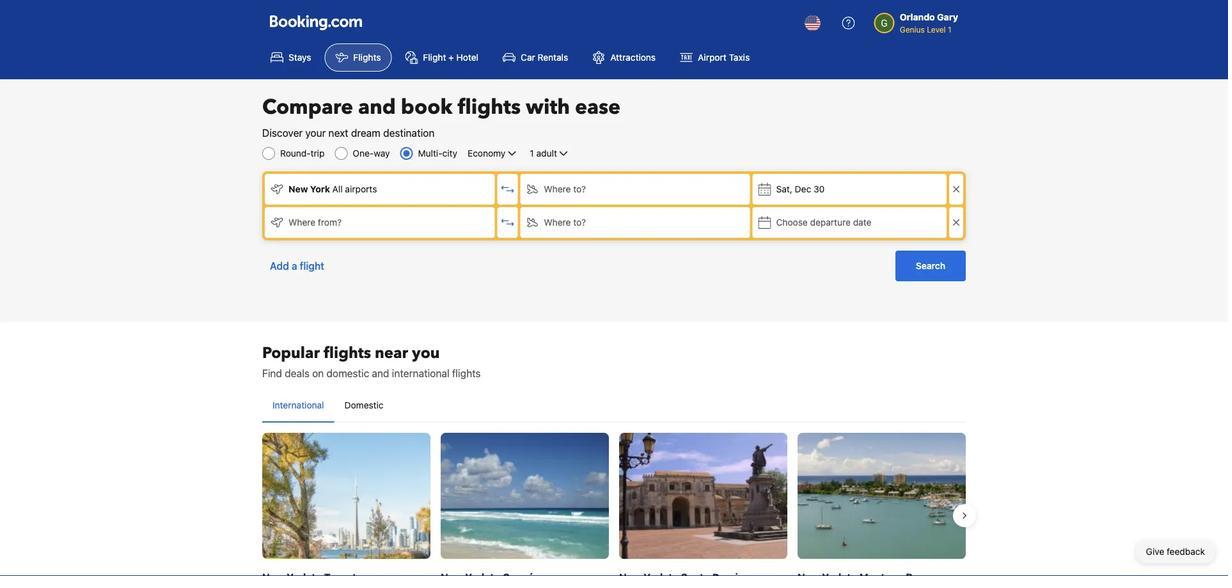 Task type: describe. For each thing, give the bounding box(es) containing it.
orlando gary genius level 1
[[900, 12, 959, 34]]

choose departure date button
[[753, 207, 947, 238]]

discover
[[262, 127, 303, 139]]

tab list containing international
[[262, 389, 966, 424]]

deals
[[285, 368, 310, 380]]

on
[[312, 368, 324, 380]]

flight
[[423, 52, 446, 63]]

adult
[[537, 148, 557, 159]]

sat, dec 30
[[777, 184, 825, 195]]

multi-
[[418, 148, 443, 159]]

gary
[[938, 12, 959, 22]]

international
[[392, 368, 450, 380]]

2 vertical spatial flights
[[452, 368, 481, 380]]

new york to montego bay image
[[798, 433, 966, 560]]

hotel
[[457, 52, 479, 63]]

new
[[289, 184, 308, 195]]

where to? button
[[520, 174, 750, 205]]

1 inside dropdown button
[[530, 148, 534, 159]]

trip
[[311, 148, 325, 159]]

dream
[[351, 127, 381, 139]]

airport
[[698, 52, 727, 63]]

domestic
[[327, 368, 369, 380]]

feedback
[[1167, 547, 1206, 557]]

york
[[310, 184, 330, 195]]

popular flights near you find deals on domestic and international flights
[[262, 343, 481, 380]]

1 adult
[[530, 148, 557, 159]]

round-
[[280, 148, 311, 159]]

taxis
[[729, 52, 750, 63]]

one-way
[[353, 148, 390, 159]]

new york to santo domingo image
[[620, 433, 788, 560]]

destination
[[383, 127, 435, 139]]

domestic
[[345, 400, 384, 411]]

flights inside compare and book flights with ease discover your next dream destination
[[458, 93, 521, 121]]

dec
[[795, 184, 812, 195]]

your
[[305, 127, 326, 139]]

way
[[374, 148, 390, 159]]

attractions
[[611, 52, 656, 63]]

from?
[[318, 217, 342, 228]]

add
[[270, 260, 289, 272]]

where from?
[[289, 217, 342, 228]]

international
[[273, 400, 324, 411]]

where for sat, dec 30
[[544, 184, 571, 195]]

search
[[916, 261, 946, 271]]

date
[[854, 217, 872, 228]]

1 adult button
[[529, 146, 571, 161]]

where from? button
[[265, 207, 495, 238]]

ease
[[575, 93, 621, 121]]

compare
[[262, 93, 353, 121]]

new york to cancún image
[[441, 433, 609, 560]]



Task type: locate. For each thing, give the bounding box(es) containing it.
flights up economy
[[458, 93, 521, 121]]

and inside popular flights near you find deals on domestic and international flights
[[372, 368, 389, 380]]

1 vertical spatial and
[[372, 368, 389, 380]]

flight
[[300, 260, 325, 272]]

car
[[521, 52, 535, 63]]

where to?
[[544, 184, 586, 195], [544, 217, 586, 228]]

+
[[449, 52, 454, 63]]

departure
[[811, 217, 851, 228]]

where to? inside dropdown button
[[544, 217, 586, 228]]

to?
[[574, 184, 586, 195], [574, 217, 586, 228]]

airport taxis
[[698, 52, 750, 63]]

0 vertical spatial flights
[[458, 93, 521, 121]]

1 where to? from the top
[[544, 184, 586, 195]]

and up dream
[[358, 93, 396, 121]]

stays
[[289, 52, 311, 63]]

economy
[[468, 148, 506, 159]]

genius
[[900, 25, 925, 34]]

1 vertical spatial flights
[[324, 343, 371, 364]]

popular
[[262, 343, 320, 364]]

and
[[358, 93, 396, 121], [372, 368, 389, 380]]

multi-city
[[418, 148, 458, 159]]

book
[[401, 93, 453, 121]]

to? inside where to? popup button
[[574, 184, 586, 195]]

where
[[544, 184, 571, 195], [289, 217, 316, 228], [544, 217, 571, 228]]

flight + hotel link
[[395, 44, 490, 72]]

airports
[[345, 184, 377, 195]]

international button
[[262, 389, 334, 422]]

airport taxis link
[[670, 44, 761, 72]]

stays link
[[260, 44, 322, 72]]

flights right international
[[452, 368, 481, 380]]

where inside dropdown button
[[544, 217, 571, 228]]

search button
[[896, 251, 966, 282]]

sat, dec 30 button
[[753, 174, 947, 205]]

orlando
[[900, 12, 935, 22]]

and inside compare and book flights with ease discover your next dream destination
[[358, 93, 396, 121]]

where to? inside popup button
[[544, 184, 586, 195]]

where to? button
[[520, 207, 750, 238]]

1 vertical spatial 1
[[530, 148, 534, 159]]

near
[[375, 343, 408, 364]]

you
[[412, 343, 440, 364]]

city
[[443, 148, 458, 159]]

next
[[329, 127, 349, 139]]

booking.com logo image
[[270, 15, 362, 30], [270, 15, 362, 30]]

1 down gary on the right of page
[[948, 25, 952, 34]]

give feedback button
[[1136, 541, 1216, 564]]

1 vertical spatial where to?
[[544, 217, 586, 228]]

1 horizontal spatial 1
[[948, 25, 952, 34]]

choose departure date
[[777, 217, 872, 228]]

find
[[262, 368, 282, 380]]

car rentals
[[521, 52, 568, 63]]

1 vertical spatial to?
[[574, 217, 586, 228]]

give feedback
[[1147, 547, 1206, 557]]

2 to? from the top
[[574, 217, 586, 228]]

and down near
[[372, 368, 389, 380]]

sat,
[[777, 184, 793, 195]]

0 vertical spatial to?
[[574, 184, 586, 195]]

level
[[927, 25, 946, 34]]

round-trip
[[280, 148, 325, 159]]

0 horizontal spatial 1
[[530, 148, 534, 159]]

1 left adult
[[530, 148, 534, 159]]

new york all airports
[[289, 184, 377, 195]]

1 to? from the top
[[574, 184, 586, 195]]

to? inside where to? dropdown button
[[574, 217, 586, 228]]

where to? for sat, dec 30
[[544, 184, 586, 195]]

1
[[948, 25, 952, 34], [530, 148, 534, 159]]

add a flight
[[270, 260, 325, 272]]

region
[[252, 428, 977, 577]]

2 where to? from the top
[[544, 217, 586, 228]]

with
[[526, 93, 570, 121]]

all
[[332, 184, 343, 195]]

new york to toronto image
[[262, 433, 431, 560]]

0 vertical spatial where to?
[[544, 184, 586, 195]]

give
[[1147, 547, 1165, 557]]

tab list
[[262, 389, 966, 424]]

flights up domestic
[[324, 343, 371, 364]]

flights
[[458, 93, 521, 121], [324, 343, 371, 364], [452, 368, 481, 380]]

flights link
[[325, 44, 392, 72]]

compare and book flights with ease discover your next dream destination
[[262, 93, 621, 139]]

to? for choose departure date
[[574, 217, 586, 228]]

attractions link
[[582, 44, 667, 72]]

0 vertical spatial and
[[358, 93, 396, 121]]

one-
[[353, 148, 374, 159]]

to? for sat, dec 30
[[574, 184, 586, 195]]

flight + hotel
[[423, 52, 479, 63]]

where for choose departure date
[[544, 217, 571, 228]]

rentals
[[538, 52, 568, 63]]

flights
[[354, 52, 381, 63]]

add a flight button
[[262, 251, 332, 282]]

a
[[292, 260, 297, 272]]

domestic button
[[334, 389, 394, 422]]

30
[[814, 184, 825, 195]]

choose
[[777, 217, 808, 228]]

0 vertical spatial 1
[[948, 25, 952, 34]]

where to? for choose departure date
[[544, 217, 586, 228]]

1 inside orlando gary genius level 1
[[948, 25, 952, 34]]

car rentals link
[[492, 44, 579, 72]]



Task type: vqa. For each thing, say whether or not it's contained in the screenshot.
Orlando
yes



